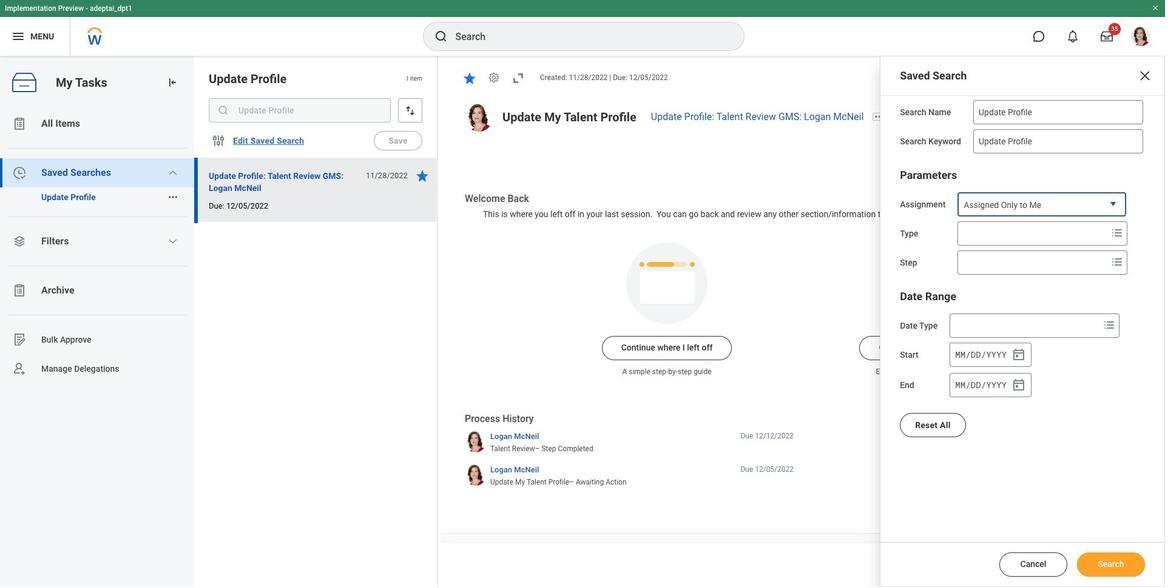 Task type: vqa. For each thing, say whether or not it's contained in the screenshot.
middle SEARCH field prompts image
yes



Task type: describe. For each thing, give the bounding box(es) containing it.
item list element
[[194, 56, 438, 588]]

search field for prompts image to the middle
[[959, 252, 1108, 274]]

inbox large image
[[1101, 30, 1113, 42]]

1 vertical spatial prompts image
[[1110, 255, 1125, 270]]

user plus image
[[12, 362, 27, 376]]

rename image
[[12, 333, 27, 347]]

2 calendar image from the top
[[1012, 378, 1027, 393]]

close environment banner image
[[1152, 4, 1159, 12]]

fullscreen image
[[511, 71, 526, 85]]

transformation import image
[[166, 76, 178, 89]]

x image
[[1138, 69, 1153, 83]]

1 calendar image from the top
[[1012, 348, 1027, 362]]

0 vertical spatial prompts image
[[1110, 226, 1125, 240]]



Task type: locate. For each thing, give the bounding box(es) containing it.
calendar image
[[1012, 348, 1027, 362], [1012, 378, 1027, 393]]

1 vertical spatial clipboard image
[[12, 283, 27, 298]]

0 vertical spatial search field
[[959, 223, 1108, 245]]

prompts image
[[1110, 226, 1125, 240], [1110, 255, 1125, 270], [1102, 318, 1117, 333]]

search field for the bottom prompts image
[[951, 315, 1100, 337]]

search image
[[434, 29, 448, 44]]

1 horizontal spatial star image
[[463, 71, 477, 85]]

2 clipboard image from the top
[[12, 283, 27, 298]]

employee's photo (logan mcneil) image
[[465, 104, 493, 132]]

search field for topmost prompts image
[[959, 223, 1108, 245]]

None text field
[[974, 100, 1144, 124]]

profile logan mcneil element
[[1124, 23, 1158, 50]]

dialog
[[880, 56, 1165, 588]]

clipboard image
[[12, 117, 27, 131], [12, 283, 27, 298]]

clipboard image up clock check icon
[[12, 117, 27, 131]]

2 vertical spatial search field
[[951, 315, 1100, 337]]

0 vertical spatial calendar image
[[1012, 348, 1027, 362]]

1 vertical spatial search field
[[959, 252, 1108, 274]]

0 horizontal spatial star image
[[415, 169, 430, 183]]

None text field
[[974, 129, 1144, 154]]

Search field
[[959, 223, 1108, 245], [959, 252, 1108, 274], [951, 315, 1100, 337]]

process history region
[[465, 412, 794, 492]]

notifications large image
[[1067, 30, 1079, 42]]

1 vertical spatial calendar image
[[1012, 378, 1027, 393]]

banner
[[0, 0, 1165, 56]]

2 vertical spatial prompts image
[[1102, 318, 1117, 333]]

1 vertical spatial star image
[[415, 169, 430, 183]]

clipboard image up 'rename' 'icon'
[[12, 283, 27, 298]]

star image
[[463, 71, 477, 85], [415, 169, 430, 183]]

chevron down image
[[168, 168, 178, 178]]

star image inside item list element
[[415, 169, 430, 183]]

1 clipboard image from the top
[[12, 117, 27, 131]]

clock check image
[[12, 166, 27, 180]]

0 vertical spatial star image
[[463, 71, 477, 85]]

list
[[0, 109, 194, 384]]

configure image
[[211, 134, 226, 148]]

search image
[[217, 104, 229, 117]]

0 vertical spatial clipboard image
[[12, 117, 27, 131]]

group
[[900, 168, 1145, 275], [900, 290, 1145, 399], [950, 343, 1032, 367], [950, 373, 1032, 398]]



